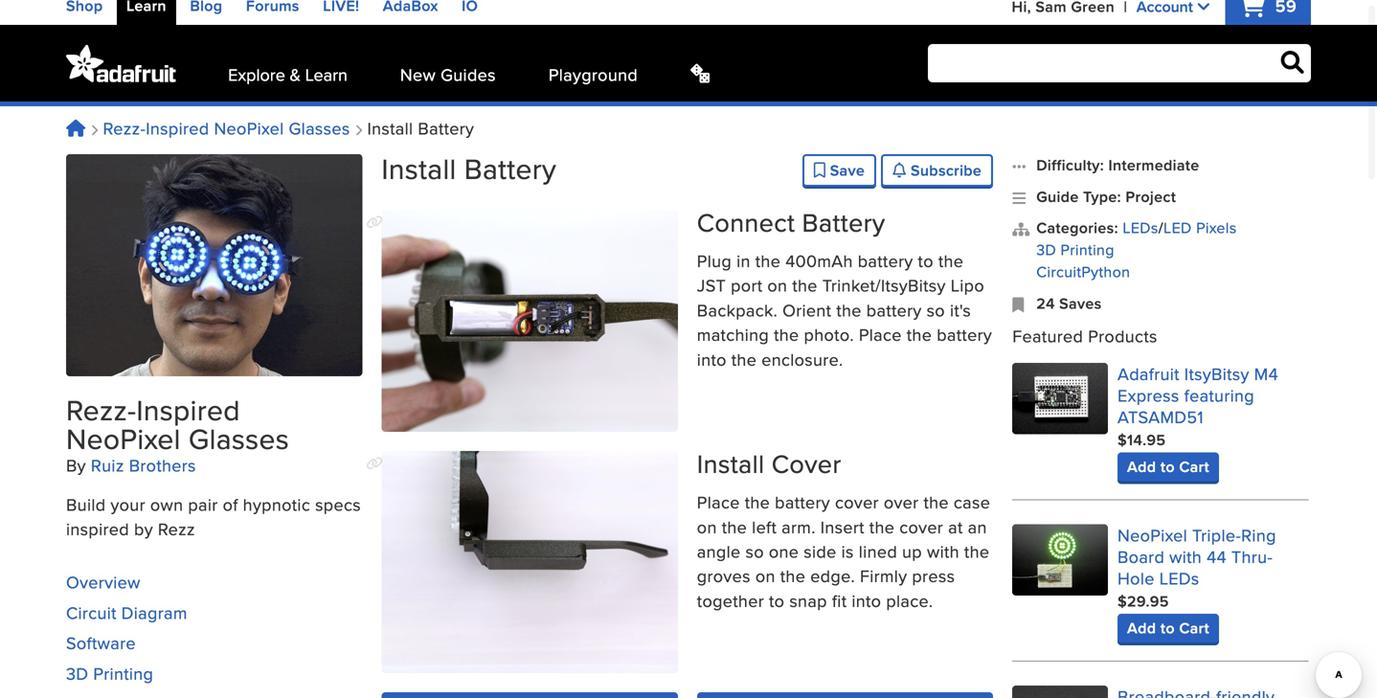 Task type: vqa. For each thing, say whether or not it's contained in the screenshot.
SINGLE PAGE link
no



Task type: describe. For each thing, give the bounding box(es) containing it.
search image
[[1281, 51, 1304, 74]]

1 chevron right image from the left
[[91, 125, 98, 136]]

ruiz brothers link
[[91, 453, 196, 477]]

difficulty: intermediate
[[1036, 154, 1200, 176]]

rezz-inspired neopixel glasses link
[[103, 116, 350, 140]]

the down an
[[964, 539, 990, 564]]

the up lined
[[869, 515, 895, 539]]

place.
[[886, 588, 933, 613]]

1 vertical spatial battery
[[464, 148, 556, 189]]

the up enclosure.
[[774, 322, 799, 347]]

atsamd51
[[1118, 404, 1204, 429]]

1 vertical spatial install
[[382, 148, 457, 189]]

own
[[150, 492, 183, 516]]

insert
[[820, 515, 865, 539]]

guide type: project
[[1036, 185, 1176, 208]]

to inside adafruit itsybitsy m4 express featuring atsamd51 $14.95 add to cart
[[1161, 455, 1175, 478]]

the down one
[[780, 564, 806, 588]]

groves
[[697, 564, 751, 588]]

$14.95
[[1118, 428, 1166, 451]]

thru-
[[1232, 544, 1273, 569]]

by
[[66, 453, 86, 477]]

featured
[[1013, 324, 1083, 348]]

rezz- for rezz-inspired neopixel glasses
[[103, 116, 146, 140]]

hole
[[1118, 566, 1155, 590]]

guide pages element
[[66, 560, 362, 698]]

itsybitsy
[[1185, 361, 1250, 386]]

into inside connect battery plug in the 400mah battery to the jst port on the trinket/itsybitsy lipo backpack. orient the battery so it's matching the photo. place the battery into the enclosure.
[[697, 347, 727, 371]]

battery inside breadcrumbs element
[[418, 116, 474, 140]]

type:
[[1083, 185, 1121, 208]]

400mah
[[786, 249, 853, 273]]

3d inside overview circuit diagram software 3d printing
[[66, 661, 88, 686]]

on inside connect battery plug in the 400mah battery to the jst port on the trinket/itsybitsy lipo backpack. orient the battery so it's matching the photo. place the battery into the enclosure.
[[768, 273, 788, 298]]

in
[[737, 249, 751, 273]]

plug
[[697, 249, 732, 273]]

link image for install
[[366, 457, 383, 470]]

pair
[[188, 492, 218, 516]]

side
[[804, 539, 837, 564]]

the right in
[[755, 249, 781, 273]]

snap
[[789, 588, 827, 613]]

guide information element
[[66, 154, 362, 541]]

the up at
[[924, 490, 949, 514]]

ring
[[1241, 523, 1276, 547]]

to inside the neopixel triple-ring board with 44 thru- hole leds $29.95 add to cart
[[1161, 617, 1175, 639]]

specs
[[315, 492, 361, 516]]

/
[[1159, 217, 1164, 239]]

circuit diagram link
[[66, 600, 187, 625]]

link image for connect
[[366, 215, 383, 229]]

neopixel for rezz-inspired neopixel glasses by ruiz brothers
[[66, 418, 181, 459]]

1 horizontal spatial cover
[[900, 515, 943, 539]]

overview link
[[66, 570, 141, 594]]

battery inside connect battery plug in the 400mah battery to the jst port on the trinket/itsybitsy lipo backpack. orient the battery so it's matching the photo. place the battery into the enclosure.
[[802, 204, 885, 241]]

project
[[1126, 185, 1176, 208]]

page content region for the guide metadata 'element' on the top of page
[[366, 204, 993, 673]]

adafruit itsybitsy m4 express featuring atsamd51 link
[[1118, 361, 1279, 429]]

cover
[[772, 445, 841, 482]]

edge.
[[810, 564, 855, 588]]

$29.95
[[1118, 590, 1169, 612]]

circuitpython
[[1036, 260, 1130, 282]]

the up lipo
[[938, 249, 964, 273]]

led_pixels_battery install.jpg image
[[382, 210, 678, 432]]

orient
[[783, 298, 832, 322]]

printing inside overview circuit diagram software 3d printing
[[93, 661, 153, 686]]

skill level image
[[1013, 154, 1027, 176]]

0 horizontal spatial cover
[[835, 490, 879, 514]]

3d inside categories: leds / led pixels 3d printing circuitpython
[[1036, 239, 1056, 261]]

with inside "install cover place the battery cover over the case on the left arm. insert the cover at an angle so one side is lined up with the groves on the edge. firmly press together to snap fit into place."
[[927, 539, 960, 564]]

neopixel triple-ring board with 44 thru- hole leds link
[[1118, 523, 1276, 590]]

new
[[400, 62, 436, 86]]

lipo
[[951, 273, 985, 298]]

featured products
[[1013, 324, 1158, 348]]

explore & learn
[[228, 62, 348, 86]]

learn
[[305, 62, 348, 86]]

battery inside "install cover place the battery cover over the case on the left arm. insert the cover at an angle so one side is lined up with the groves on the edge. firmly press together to snap fit into place."
[[775, 490, 830, 514]]

playground
[[549, 62, 638, 86]]

fit
[[832, 588, 847, 613]]

led
[[1164, 217, 1192, 239]]

learn home image
[[66, 120, 86, 137]]

trinket/itsybitsy
[[822, 273, 946, 298]]

battery up trinket/itsybitsy
[[858, 249, 913, 273]]

diagram
[[121, 600, 187, 625]]

new guides link
[[400, 62, 496, 86]]

add to cart link for leds
[[1118, 614, 1219, 642]]

the down matching
[[731, 347, 757, 371]]

page content region for guide type element
[[366, 148, 993, 698]]

categories:
[[1036, 217, 1118, 239]]

adafruit itsybitsy m4 express featuring atsamd51 $14.95 add to cart
[[1118, 361, 1279, 478]]

&
[[290, 62, 301, 86]]

shopping cart, 59 items image
[[1240, 0, 1271, 17]]

build
[[66, 492, 106, 516]]

lined
[[859, 539, 897, 564]]

breadcrumbs element
[[66, 116, 474, 141]]

press
[[912, 564, 955, 588]]

your
[[111, 492, 145, 516]]

bell o image
[[893, 162, 907, 178]]

install inside breadcrumbs element
[[367, 116, 413, 140]]

44
[[1207, 544, 1227, 569]]

explore & learn button
[[228, 62, 348, 87]]

up
[[902, 539, 922, 564]]

bookmark o image
[[814, 162, 826, 178]]

1 vertical spatial 3d printing link
[[66, 661, 153, 686]]

circuitpython link
[[1036, 260, 1130, 282]]

led_pixels_bat cover install.jpg image
[[382, 451, 678, 673]]

overview
[[66, 570, 141, 594]]

guide type element
[[1013, 185, 1309, 208]]

of
[[223, 492, 238, 516]]

add inside adafruit itsybitsy m4 express featuring atsamd51 $14.95 add to cart
[[1127, 455, 1156, 478]]

inspired for rezz-inspired neopixel glasses
[[146, 116, 209, 140]]

overview circuit diagram software 3d printing
[[66, 570, 187, 686]]

firmly
[[860, 564, 907, 588]]

inspired for rezz-inspired neopixel glasses by ruiz brothers
[[136, 389, 240, 431]]

guide favorites count element
[[1013, 292, 1309, 314]]

products
[[1088, 324, 1158, 348]]

intermediate
[[1109, 154, 1200, 176]]

2 vertical spatial on
[[755, 564, 776, 588]]

adafruit logo image
[[66, 44, 176, 82]]

jst
[[697, 273, 726, 298]]

featuring
[[1184, 383, 1255, 407]]

to inside connect battery plug in the 400mah battery to the jst port on the trinket/itsybitsy lipo backpack. orient the battery so it's matching the photo. place the battery into the enclosure.
[[918, 249, 934, 273]]



Task type: locate. For each thing, give the bounding box(es) containing it.
rezz
[[158, 517, 195, 541]]

to inside "install cover place the battery cover over the case on the left arm. insert the cover at an angle so one side is lined up with the groves on the edge. firmly press together to snap fit into place."
[[769, 588, 785, 613]]

software link
[[66, 631, 136, 655]]

1 vertical spatial add
[[1127, 617, 1156, 639]]

guides
[[441, 62, 496, 86]]

glasses for rezz-inspired neopixel glasses
[[289, 116, 350, 140]]

add down "$29.95"
[[1127, 617, 1156, 639]]

1 vertical spatial place
[[697, 490, 740, 514]]

1 horizontal spatial 3d printing link
[[1036, 239, 1115, 261]]

enclosure.
[[762, 347, 843, 371]]

on right port
[[768, 273, 788, 298]]

0 horizontal spatial with
[[927, 539, 960, 564]]

0 vertical spatial 3d
[[1036, 239, 1056, 261]]

the up left
[[745, 490, 770, 514]]

1 vertical spatial 3d
[[66, 661, 88, 686]]

0 vertical spatial so
[[927, 298, 945, 322]]

1 vertical spatial link image
[[366, 457, 383, 470]]

matching
[[697, 322, 769, 347]]

into
[[697, 347, 727, 371], [852, 588, 881, 613]]

page content region containing install battery
[[366, 148, 993, 698]]

place down trinket/itsybitsy
[[859, 322, 902, 347]]

1 page content region from the top
[[366, 148, 993, 698]]

install battery inside the page content region
[[382, 148, 556, 189]]

0 horizontal spatial so
[[746, 539, 764, 564]]

install battery down new
[[362, 116, 474, 140]]

rezz- inside breadcrumbs element
[[103, 116, 146, 140]]

0 vertical spatial add to cart link
[[1118, 452, 1219, 481]]

1 add to cart link from the top
[[1118, 452, 1219, 481]]

3d printing link up the saves
[[1036, 239, 1115, 261]]

to down "$29.95"
[[1161, 617, 1175, 639]]

2 page content region from the top
[[366, 204, 993, 673]]

connect battery plug in the 400mah battery to the jst port on the trinket/itsybitsy lipo backpack. orient the battery so it's matching the photo. place the battery into the enclosure.
[[697, 204, 992, 371]]

link image
[[366, 215, 383, 229], [366, 457, 383, 470]]

2 vertical spatial install
[[697, 445, 765, 482]]

neopixel inside rezz-inspired neopixel glasses by ruiz brothers
[[66, 418, 181, 459]]

rezz- up ruiz
[[66, 389, 136, 431]]

circuit
[[66, 600, 117, 625]]

on up angle
[[697, 515, 717, 539]]

0 vertical spatial leds
[[1123, 217, 1159, 239]]

place up angle
[[697, 490, 740, 514]]

skill level element
[[1013, 154, 1309, 176]]

2 add to cart link from the top
[[1118, 614, 1219, 642]]

install battery
[[362, 116, 474, 140], [382, 148, 556, 189]]

build your own pair of hypnotic specs inspired by rezz
[[66, 492, 361, 541]]

neopixel
[[214, 116, 284, 140], [66, 418, 181, 459], [1118, 523, 1188, 547]]

save
[[826, 159, 865, 181]]

battery
[[858, 249, 913, 273], [867, 298, 922, 322], [937, 322, 992, 347], [775, 490, 830, 514]]

0 horizontal spatial chevron right image
[[91, 125, 98, 136]]

1 horizontal spatial 3d
[[1036, 239, 1056, 261]]

1 vertical spatial cart
[[1179, 617, 1210, 639]]

the down trinket/itsybitsy
[[907, 322, 932, 347]]

rezz-inspired neopixel glasses
[[103, 116, 350, 140]]

arm.
[[782, 515, 816, 539]]

2 chevron right image from the left
[[355, 125, 362, 136]]

None search field
[[729, 44, 1311, 82]]

add to cart link down "$29.95"
[[1118, 614, 1219, 642]]

so for cover
[[746, 539, 764, 564]]

battery down trinket/itsybitsy
[[867, 298, 922, 322]]

cart inside the neopixel triple-ring board with 44 thru- hole leds $29.95 add to cart
[[1179, 617, 1210, 639]]

neopixel for rezz-inspired neopixel glasses
[[214, 116, 284, 140]]

rezz-
[[103, 116, 146, 140], [66, 389, 136, 431]]

express
[[1118, 383, 1180, 407]]

at
[[948, 515, 963, 539]]

the up angle
[[722, 515, 747, 539]]

left
[[752, 515, 777, 539]]

new guides
[[400, 62, 496, 86]]

software
[[66, 631, 136, 655]]

place inside connect battery plug in the 400mah battery to the jst port on the trinket/itsybitsy lipo backpack. orient the battery so it's matching the photo. place the battery into the enclosure.
[[859, 322, 902, 347]]

0 vertical spatial neopixel
[[214, 116, 284, 140]]

cart down "atsamd51" at the right of the page
[[1179, 455, 1210, 478]]

featured products for guide region
[[1013, 324, 1309, 698]]

2 vertical spatial battery
[[802, 204, 885, 241]]

so inside "install cover place the battery cover over the case on the left arm. insert the cover at an angle so one side is lined up with the groves on the edge. firmly press together to snap fit into place."
[[746, 539, 764, 564]]

triple-
[[1192, 523, 1241, 547]]

board
[[1118, 544, 1165, 569]]

battery down it's
[[937, 322, 992, 347]]

1 vertical spatial printing
[[93, 661, 153, 686]]

1 vertical spatial leds
[[1160, 566, 1200, 590]]

install inside "install cover place the battery cover over the case on the left arm. insert the cover at an angle so one side is lined up with the groves on the edge. firmly press together to snap fit into place."
[[697, 445, 765, 482]]

2 cart from the top
[[1179, 617, 1210, 639]]

add down "$14.95"
[[1127, 455, 1156, 478]]

install cover place the battery cover over the case on the left arm. insert the cover at an angle so one side is lined up with the groves on the edge. firmly press together to snap fit into place.
[[697, 445, 991, 613]]

so left it's
[[927, 298, 945, 322]]

printing inside categories: leds / led pixels 3d printing circuitpython
[[1061, 239, 1115, 261]]

0 horizontal spatial neopixel
[[66, 418, 181, 459]]

glasses
[[289, 116, 350, 140], [189, 418, 289, 459]]

place
[[859, 322, 902, 347], [697, 490, 740, 514]]

so down left
[[746, 539, 764, 564]]

guide metadata element
[[1013, 154, 1309, 314]]

categories image
[[1013, 217, 1027, 283]]

favorites count image
[[1013, 292, 1027, 314]]

glasses down learn
[[289, 116, 350, 140]]

explore
[[228, 62, 285, 86]]

add to cart link
[[1118, 452, 1219, 481], [1118, 614, 1219, 642]]

3d down software link
[[66, 661, 88, 686]]

pixels
[[1196, 217, 1237, 239]]

subscribe
[[907, 159, 982, 181]]

install battery inside breadcrumbs element
[[362, 116, 474, 140]]

guide tagline element
[[66, 492, 362, 541]]

neopixel inside the neopixel triple-ring board with 44 thru- hole leds $29.95 add to cart
[[1118, 523, 1188, 547]]

1 vertical spatial inspired
[[136, 389, 240, 431]]

1 vertical spatial neopixel
[[66, 418, 181, 459]]

0 vertical spatial glasses
[[289, 116, 350, 140]]

1 link image from the top
[[366, 215, 383, 229]]

on
[[768, 273, 788, 298], [697, 515, 717, 539], [755, 564, 776, 588]]

battery
[[418, 116, 474, 140], [464, 148, 556, 189], [802, 204, 885, 241]]

view a random guide image
[[691, 63, 710, 83]]

rezz- for rezz-inspired neopixel glasses by ruiz brothers
[[66, 389, 136, 431]]

cover
[[835, 490, 879, 514], [900, 515, 943, 539]]

glasses for rezz-inspired neopixel glasses by ruiz brothers
[[189, 418, 289, 459]]

0 horizontal spatial leds
[[1123, 217, 1159, 239]]

cart inside adafruit itsybitsy m4 express featuring atsamd51 $14.95 add to cart
[[1179, 455, 1210, 478]]

leds link
[[1123, 217, 1159, 239]]

inspired down adafruit logo
[[146, 116, 209, 140]]

2 horizontal spatial neopixel
[[1118, 523, 1188, 547]]

with up press
[[927, 539, 960, 564]]

cover up up
[[900, 515, 943, 539]]

by
[[134, 517, 153, 541]]

rezz- right learn home icon
[[103, 116, 146, 140]]

so inside connect battery plug in the 400mah battery to the jst port on the trinket/itsybitsy lipo backpack. orient the battery so it's matching the photo. place the battery into the enclosure.
[[927, 298, 945, 322]]

2 link image from the top
[[366, 457, 383, 470]]

angle
[[697, 539, 741, 564]]

with left 44
[[1170, 544, 1202, 569]]

0 horizontal spatial 3d
[[66, 661, 88, 686]]

port
[[731, 273, 763, 298]]

cart
[[1179, 455, 1210, 478], [1179, 617, 1210, 639]]

0 horizontal spatial into
[[697, 347, 727, 371]]

on down one
[[755, 564, 776, 588]]

the up photo.
[[836, 298, 862, 322]]

printing down software
[[93, 661, 153, 686]]

1 vertical spatial rezz-
[[66, 389, 136, 431]]

connect
[[697, 204, 795, 241]]

24
[[1036, 292, 1055, 314]]

case
[[954, 490, 991, 514]]

page content region
[[366, 148, 993, 698], [366, 204, 993, 673]]

glasses up of
[[189, 418, 289, 459]]

0 vertical spatial add
[[1127, 455, 1156, 478]]

with
[[927, 539, 960, 564], [1170, 544, 1202, 569]]

1 vertical spatial into
[[852, 588, 881, 613]]

0 vertical spatial install battery
[[362, 116, 474, 140]]

0 horizontal spatial place
[[697, 490, 740, 514]]

add to cart link for to
[[1118, 452, 1219, 481]]

inspired inside rezz-inspired neopixel glasses by ruiz brothers
[[136, 389, 240, 431]]

ruiz
[[91, 453, 124, 477]]

inspired inside breadcrumbs element
[[146, 116, 209, 140]]

24 saves
[[1036, 292, 1102, 314]]

guide categories element
[[1013, 217, 1309, 283]]

page content region containing connect battery
[[366, 204, 993, 673]]

2 vertical spatial neopixel
[[1118, 523, 1188, 547]]

3d printing link down software
[[66, 661, 153, 686]]

cart down neopixel triple-ring board with 44 thru- hole leds link
[[1179, 617, 1210, 639]]

the up orient on the top right of the page
[[792, 273, 818, 298]]

into down matching
[[697, 347, 727, 371]]

0 vertical spatial 3d printing link
[[1036, 239, 1115, 261]]

chevron right image
[[91, 125, 98, 136], [355, 125, 362, 136]]

0 vertical spatial battery
[[418, 116, 474, 140]]

add to cart link down "$14.95"
[[1118, 452, 1219, 481]]

neopixel triple-ring board with 44 thru- hole leds $29.95 add to cart
[[1118, 523, 1276, 639]]

playground link
[[549, 62, 638, 86]]

over
[[884, 490, 919, 514]]

saves
[[1059, 292, 1102, 314]]

1 horizontal spatial with
[[1170, 544, 1202, 569]]

0 vertical spatial install
[[367, 116, 413, 140]]

1 cart from the top
[[1179, 455, 1210, 478]]

difficulty:
[[1036, 154, 1104, 176]]

together
[[697, 588, 764, 613]]

0 vertical spatial inspired
[[146, 116, 209, 140]]

1 add from the top
[[1127, 455, 1156, 478]]

leds inside the neopixel triple-ring board with 44 thru- hole leds $29.95 add to cart
[[1160, 566, 1200, 590]]

add
[[1127, 455, 1156, 478], [1127, 617, 1156, 639]]

to down "$14.95"
[[1161, 455, 1175, 478]]

1 vertical spatial on
[[697, 515, 717, 539]]

glasses inside rezz-inspired neopixel glasses by ruiz brothers
[[189, 418, 289, 459]]

1 horizontal spatial place
[[859, 322, 902, 347]]

neopixel inside breadcrumbs element
[[214, 116, 284, 140]]

to up trinket/itsybitsy
[[918, 249, 934, 273]]

into inside "install cover place the battery cover over the case on the left arm. insert the cover at an angle so one side is lined up with the groves on the edge. firmly press together to snap fit into place."
[[852, 588, 881, 613]]

photo.
[[804, 322, 854, 347]]

2 add from the top
[[1127, 617, 1156, 639]]

add inside the neopixel triple-ring board with 44 thru- hole leds $29.95 add to cart
[[1127, 617, 1156, 639]]

so
[[927, 298, 945, 322], [746, 539, 764, 564]]

3d right categories image
[[1036, 239, 1056, 261]]

0 vertical spatial cart
[[1179, 455, 1210, 478]]

0 vertical spatial printing
[[1061, 239, 1115, 261]]

0 horizontal spatial printing
[[93, 661, 153, 686]]

0 vertical spatial on
[[768, 273, 788, 298]]

install battery down "guides"
[[382, 148, 556, 189]]

guide type image
[[1013, 186, 1027, 208]]

None search field
[[928, 44, 1311, 82]]

leds inside categories: leds / led pixels 3d printing circuitpython
[[1123, 217, 1159, 239]]

one
[[769, 539, 799, 564]]

1 horizontal spatial into
[[852, 588, 881, 613]]

1 horizontal spatial leds
[[1160, 566, 1200, 590]]

so for battery
[[927, 298, 945, 322]]

rezz- inside rezz-inspired neopixel glasses by ruiz brothers
[[66, 389, 136, 431]]

1 vertical spatial glasses
[[189, 418, 289, 459]]

1 vertical spatial add to cart link
[[1118, 614, 1219, 642]]

0 vertical spatial rezz-
[[103, 116, 146, 140]]

battery up arm.
[[775, 490, 830, 514]]

inspired
[[66, 517, 129, 541]]

the
[[755, 249, 781, 273], [938, 249, 964, 273], [792, 273, 818, 298], [836, 298, 862, 322], [774, 322, 799, 347], [907, 322, 932, 347], [731, 347, 757, 371], [745, 490, 770, 514], [924, 490, 949, 514], [722, 515, 747, 539], [869, 515, 895, 539], [964, 539, 990, 564], [780, 564, 806, 588]]

1 horizontal spatial neopixel
[[214, 116, 284, 140]]

cover up the insert
[[835, 490, 879, 514]]

guide
[[1036, 185, 1079, 208]]

0 vertical spatial link image
[[366, 215, 383, 229]]

3d printing link
[[1036, 239, 1115, 261], [66, 661, 153, 686]]

to left snap
[[769, 588, 785, 613]]

1 horizontal spatial so
[[927, 298, 945, 322]]

with inside the neopixel triple-ring board with 44 thru- hole leds $29.95 add to cart
[[1170, 544, 1202, 569]]

printing up the saves
[[1061, 239, 1115, 261]]

glasses inside breadcrumbs element
[[289, 116, 350, 140]]

1 vertical spatial so
[[746, 539, 764, 564]]

1 horizontal spatial chevron right image
[[355, 125, 362, 136]]

0 vertical spatial into
[[697, 347, 727, 371]]

place inside "install cover place the battery cover over the case on the left arm. insert the cover at an angle so one side is lined up with the groves on the edge. firmly press together to snap fit into place."
[[697, 490, 740, 514]]

save link
[[802, 154, 876, 187]]

into right fit
[[852, 588, 881, 613]]

0 horizontal spatial 3d printing link
[[66, 661, 153, 686]]

1 horizontal spatial printing
[[1061, 239, 1115, 261]]

adafruit
[[1118, 361, 1180, 386]]

1 vertical spatial install battery
[[382, 148, 556, 189]]

hypnotic
[[243, 492, 310, 516]]

inspired up brothers
[[136, 389, 240, 431]]

0 vertical spatial place
[[859, 322, 902, 347]]

led pixels link
[[1164, 217, 1237, 239]]

3d
[[1036, 239, 1056, 261], [66, 661, 88, 686]]



